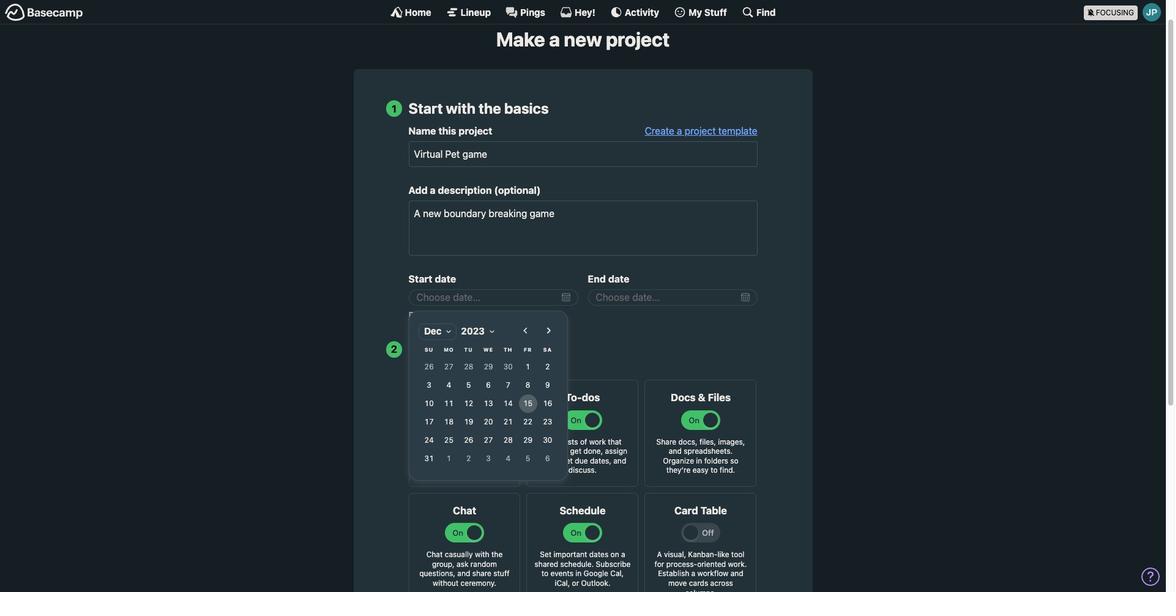 Task type: describe. For each thing, give the bounding box(es) containing it.
oriented
[[697, 560, 726, 569]]

easy
[[693, 466, 709, 475]]

that
[[608, 437, 622, 447]]

pings button
[[506, 6, 545, 18]]

focusing
[[1096, 8, 1134, 17]]

3 for the topmost 3 button
[[427, 381, 431, 390]]

kanban-
[[688, 551, 718, 560]]

10 button
[[420, 395, 438, 413]]

to inside set important dates on a shared schedule. subscribe to events in google cal, ical, or outlook.
[[542, 570, 549, 579]]

so
[[730, 457, 739, 466]]

project for create a project template
[[685, 126, 716, 137]]

21
[[503, 417, 513, 427]]

dates inside set important dates on a shared schedule. subscribe to events in google cal, ical, or outlook.
[[589, 551, 609, 560]]

1 vertical spatial 1 button
[[439, 450, 458, 468]]

fr
[[524, 347, 532, 353]]

0 horizontal spatial 28
[[464, 362, 473, 372]]

james peterson image
[[1143, 3, 1161, 21]]

date for end date
[[608, 274, 630, 285]]

date for start date
[[435, 274, 456, 285]]

4 for 4 button to the top
[[446, 381, 451, 390]]

and inside the share docs, files, images, and spreadsheets. organize in folders so they're easy to find.
[[669, 447, 682, 456]]

to-
[[566, 392, 582, 404]]

11
[[444, 399, 453, 408]]

outlook.
[[581, 579, 611, 588]]

1 horizontal spatial 28 button
[[499, 432, 517, 450]]

board
[[473, 392, 503, 404]]

30 for topmost 30 button
[[503, 362, 513, 372]]

files,
[[700, 437, 716, 447]]

add a description (optional)
[[409, 185, 541, 196]]

5 for 5 button to the top
[[466, 381, 471, 390]]

0 vertical spatial 4 button
[[439, 376, 458, 395]]

2 vertical spatial 1
[[446, 454, 451, 463]]

a
[[657, 551, 662, 560]]

6 for bottommost 6 button
[[545, 454, 550, 463]]

set
[[540, 551, 552, 560]]

basics
[[504, 100, 549, 117]]

and inside make lists of work that needs to get done, assign items, set due dates, and discuss.
[[614, 457, 626, 466]]

0 horizontal spatial 28 button
[[459, 358, 478, 376]]

create
[[645, 126, 675, 137]]

1 vertical spatial 6 button
[[538, 450, 557, 468]]

assign
[[605, 447, 627, 456]]

ical,
[[555, 579, 570, 588]]

with inside chat casually with the group, ask random questions, and share stuff without ceremony.
[[475, 551, 490, 560]]

lineup link
[[446, 6, 491, 18]]

mo
[[444, 347, 454, 353]]

10
[[424, 399, 434, 408]]

cal,
[[611, 570, 624, 579]]

0 vertical spatial the
[[479, 100, 501, 117]]

1 vertical spatial 29 button
[[519, 432, 537, 450]]

to-dos
[[566, 392, 600, 404]]

for
[[655, 560, 664, 569]]

find.
[[720, 466, 735, 475]]

start for start date
[[409, 274, 433, 285]]

0 horizontal spatial 1
[[392, 103, 397, 115]]

make for make a new project
[[496, 28, 545, 51]]

a for add
[[430, 185, 436, 196]]

workflow
[[698, 570, 729, 579]]

12
[[464, 399, 473, 408]]

a for make
[[549, 28, 560, 51]]

topic.
[[455, 466, 474, 475]]

and inside post announcements, pitch ideas, progress updates, etc. and keep feedback on- topic.
[[432, 457, 445, 466]]

progress
[[445, 447, 475, 456]]

columns.
[[685, 589, 717, 593]]

my
[[689, 6, 702, 17]]

work
[[589, 437, 606, 447]]

my stuff button
[[674, 6, 727, 18]]

sa
[[543, 347, 552, 353]]

20
[[484, 417, 493, 427]]

1 horizontal spatial project
[[606, 28, 670, 51]]

important
[[554, 551, 587, 560]]

24 button
[[420, 432, 438, 450]]

create a project template link
[[645, 126, 758, 137]]

cards
[[689, 579, 708, 588]]

activity link
[[610, 6, 659, 18]]

15
[[523, 399, 532, 408]]

focusing button
[[1084, 0, 1166, 24]]

project for name this project
[[459, 126, 492, 137]]

switch accounts image
[[5, 3, 83, 22]]

1 horizontal spatial 2 button
[[538, 358, 557, 376]]

2 for bottom 2 'button'
[[466, 454, 471, 463]]

make a new project
[[496, 28, 670, 51]]

6 for the topmost 6 button
[[486, 381, 491, 390]]

a for create
[[677, 126, 682, 137]]

22 button
[[519, 413, 537, 432]]

dec
[[424, 326, 441, 337]]

template
[[719, 126, 758, 137]]

move
[[669, 579, 687, 588]]

5 for bottommost 5 button
[[525, 454, 530, 463]]

7
[[506, 381, 510, 390]]

Name this project text field
[[409, 142, 758, 167]]

docs & files
[[671, 392, 731, 404]]

to inside the share docs, files, images, and spreadsheets. organize in folders so they're easy to find.
[[711, 466, 718, 475]]

questions,
[[420, 570, 455, 579]]

share
[[657, 437, 677, 447]]

process-
[[666, 560, 697, 569]]

0 vertical spatial 3 button
[[420, 376, 438, 395]]

8
[[525, 381, 530, 390]]

17 button
[[420, 413, 438, 432]]

without
[[433, 579, 459, 588]]

14 button
[[499, 395, 517, 413]]

announcements,
[[435, 437, 492, 447]]

and inside a visual, kanban-like tool for process-oriented work. establish a workflow and move cards across columns.
[[731, 570, 744, 579]]

tu
[[464, 347, 473, 353]]

0 vertical spatial 29 button
[[479, 358, 497, 376]]

card table
[[675, 505, 727, 517]]

find
[[757, 6, 776, 17]]

27 for 27 button to the bottom
[[484, 436, 493, 445]]

keep
[[447, 457, 464, 466]]

17
[[424, 417, 434, 427]]

2 choose date… field from the left
[[588, 290, 758, 306]]

we
[[483, 347, 493, 353]]

my stuff
[[689, 6, 727, 17]]

4 for the bottom 4 button
[[506, 454, 510, 463]]

they're
[[667, 466, 691, 475]]

1 horizontal spatial 1 button
[[519, 358, 537, 376]]

create a project template
[[645, 126, 758, 137]]

remove dates
[[409, 310, 468, 321]]

1 vertical spatial tools
[[508, 362, 529, 373]]

0 vertical spatial dates
[[445, 310, 468, 321]]

due
[[575, 457, 588, 466]]

1 vertical spatial 1
[[525, 362, 530, 372]]

post announcements, pitch ideas, progress updates, etc. and keep feedback on- topic.
[[417, 437, 512, 475]]

ideas,
[[422, 447, 443, 456]]

15 button
[[519, 395, 537, 413]]

12 button
[[459, 395, 478, 413]]

1 vertical spatial 26 button
[[459, 432, 478, 450]]

to inside make lists of work that needs to get done, assign items, set due dates, and discuss.
[[561, 447, 568, 456]]

30 for the rightmost 30 button
[[543, 436, 552, 445]]



Task type: locate. For each thing, give the bounding box(es) containing it.
your
[[464, 341, 495, 358]]

tools
[[498, 341, 532, 358], [508, 362, 529, 373]]

2 vertical spatial to
[[542, 570, 549, 579]]

3 button left on-
[[479, 450, 497, 468]]

0 vertical spatial 1
[[392, 103, 397, 115]]

on
[[611, 551, 619, 560]]

dialog
[[409, 306, 605, 487]]

1 horizontal spatial 29
[[523, 436, 532, 445]]

dates left "on"
[[589, 551, 609, 560]]

2 for the rightmost 2 'button'
[[545, 362, 550, 372]]

updates,
[[477, 447, 507, 456]]

dates up "2023"
[[445, 310, 468, 321]]

0 vertical spatial 3
[[427, 381, 431, 390]]

1 vertical spatial 3 button
[[479, 450, 497, 468]]

0 horizontal spatial dates
[[445, 310, 468, 321]]

1 horizontal spatial 6 button
[[538, 450, 557, 468]]

a inside a visual, kanban-like tool for process-oriented work. establish a workflow and move cards across columns.
[[692, 570, 696, 579]]

0 vertical spatial 5
[[466, 381, 471, 390]]

files
[[708, 392, 731, 404]]

3 up '10'
[[427, 381, 431, 390]]

29 for bottom 29 button
[[523, 436, 532, 445]]

0 horizontal spatial 5 button
[[459, 376, 478, 395]]

0 horizontal spatial 2
[[391, 344, 397, 356]]

27
[[444, 362, 453, 372], [484, 436, 493, 445]]

1 horizontal spatial 6
[[545, 454, 550, 463]]

2 date from the left
[[608, 274, 630, 285]]

9 button
[[538, 376, 557, 395]]

1 vertical spatial 27
[[484, 436, 493, 445]]

28 down tu
[[464, 362, 473, 372]]

and
[[669, 447, 682, 456], [432, 457, 445, 466], [614, 457, 626, 466], [457, 570, 470, 579], [731, 570, 744, 579]]

organize
[[663, 457, 694, 466]]

1 horizontal spatial 30 button
[[538, 432, 557, 450]]

the inside chat casually with the group, ask random questions, and share stuff without ceremony.
[[492, 551, 503, 560]]

27 button
[[439, 358, 458, 376], [479, 432, 497, 450]]

a
[[549, 28, 560, 51], [677, 126, 682, 137], [430, 185, 436, 196], [621, 551, 625, 560], [692, 570, 696, 579]]

start for start with the basics
[[409, 100, 443, 117]]

5
[[466, 381, 471, 390], [525, 454, 530, 463]]

start up "remove"
[[409, 274, 433, 285]]

1 horizontal spatial 4 button
[[499, 450, 517, 468]]

group,
[[432, 560, 455, 569]]

su
[[424, 347, 433, 353]]

5 button right on-
[[519, 450, 537, 468]]

19 button
[[459, 413, 478, 432]]

5 right on-
[[525, 454, 530, 463]]

chat for chat
[[453, 505, 476, 517]]

27 right can
[[444, 362, 453, 372]]

2 left su
[[391, 344, 397, 356]]

1 vertical spatial 29
[[523, 436, 532, 445]]

23
[[543, 417, 552, 427]]

1 horizontal spatial to
[[561, 447, 568, 456]]

26 right the "you" at bottom left
[[424, 362, 434, 372]]

0 horizontal spatial in
[[576, 570, 582, 579]]

and down ask
[[457, 570, 470, 579]]

6
[[486, 381, 491, 390], [545, 454, 550, 463]]

20 button
[[479, 413, 497, 432]]

0 vertical spatial make
[[496, 28, 545, 51]]

1 horizontal spatial 27
[[484, 436, 493, 445]]

later.
[[531, 362, 552, 373]]

set important dates on a shared schedule. subscribe to events in google cal, ical, or outlook.
[[535, 551, 631, 588]]

docs
[[671, 392, 696, 404]]

date right end at the right top of page
[[608, 274, 630, 285]]

2 horizontal spatial 1
[[525, 362, 530, 372]]

this
[[439, 126, 456, 137]]

share
[[472, 570, 492, 579]]

can
[[427, 362, 442, 373]]

8 button
[[519, 376, 537, 395]]

0 horizontal spatial choose date… field
[[409, 290, 578, 306]]

chat down topic.
[[453, 505, 476, 517]]

and up 'organize'
[[669, 447, 682, 456]]

Choose date… field
[[409, 290, 578, 306], [588, 290, 758, 306]]

you
[[409, 362, 424, 373]]

Add a description (optional) text field
[[409, 201, 758, 256]]

in down schedule.
[[576, 570, 582, 579]]

you can always change tools later.
[[409, 362, 552, 373]]

0 vertical spatial 5 button
[[459, 376, 478, 395]]

0 vertical spatial 28
[[464, 362, 473, 372]]

30
[[503, 362, 513, 372], [543, 436, 552, 445]]

post
[[418, 437, 433, 447]]

a inside set important dates on a shared schedule. subscribe to events in google cal, ical, or outlook.
[[621, 551, 625, 560]]

2 vertical spatial 2
[[466, 454, 471, 463]]

1 horizontal spatial chat
[[453, 505, 476, 517]]

0 vertical spatial in
[[696, 457, 702, 466]]

0 vertical spatial 2
[[391, 344, 397, 356]]

the up random
[[492, 551, 503, 560]]

3 button up '10'
[[420, 376, 438, 395]]

a right "on"
[[621, 551, 625, 560]]

0 horizontal spatial 26
[[424, 362, 434, 372]]

6 left set
[[545, 454, 550, 463]]

0 horizontal spatial 29 button
[[479, 358, 497, 376]]

1 horizontal spatial 28
[[503, 436, 513, 445]]

28 button down "21" on the left bottom of page
[[499, 432, 517, 450]]

end
[[588, 274, 606, 285]]

0 horizontal spatial 27 button
[[439, 358, 458, 376]]

add
[[409, 185, 428, 196]]

to up set
[[561, 447, 568, 456]]

29 button down we
[[479, 358, 497, 376]]

27 up updates,
[[484, 436, 493, 445]]

in up the 'easy'
[[696, 457, 702, 466]]

30 down th
[[503, 362, 513, 372]]

7 button
[[499, 376, 517, 395]]

29 for 29 button to the top
[[484, 362, 493, 372]]

project down start with the basics
[[459, 126, 492, 137]]

home
[[405, 6, 431, 17]]

1 date from the left
[[435, 274, 456, 285]]

change
[[475, 362, 506, 373]]

30 button down th
[[499, 358, 517, 376]]

of
[[580, 437, 587, 447]]

1 vertical spatial 26
[[464, 436, 473, 445]]

1 choose date… field from the left
[[409, 290, 578, 306]]

1 vertical spatial make
[[544, 437, 562, 447]]

0 vertical spatial 30
[[503, 362, 513, 372]]

chat up 'group,'
[[427, 551, 443, 560]]

0 horizontal spatial 6 button
[[479, 376, 497, 395]]

table
[[701, 505, 727, 517]]

or
[[572, 579, 579, 588]]

30 button down 23
[[538, 432, 557, 450]]

1 vertical spatial dates
[[589, 551, 609, 560]]

16
[[543, 399, 552, 408]]

26 button down su
[[420, 358, 438, 376]]

th
[[503, 347, 512, 353]]

3
[[427, 381, 431, 390], [486, 454, 491, 463]]

message
[[427, 392, 471, 404]]

0 vertical spatial 2 button
[[538, 358, 557, 376]]

25 button
[[439, 432, 458, 450]]

1 horizontal spatial date
[[608, 274, 630, 285]]

done,
[[584, 447, 603, 456]]

get
[[570, 447, 582, 456]]

1 start from the top
[[409, 100, 443, 117]]

1 horizontal spatial 30
[[543, 436, 552, 445]]

1 horizontal spatial 27 button
[[479, 432, 497, 450]]

26 button down 19
[[459, 432, 478, 450]]

0 vertical spatial with
[[446, 100, 476, 117]]

4 button down pitch at bottom left
[[499, 450, 517, 468]]

5 button up 12
[[459, 376, 478, 395]]

to down folders
[[711, 466, 718, 475]]

19
[[464, 417, 473, 427]]

make for make lists of work that needs to get done, assign items, set due dates, and discuss.
[[544, 437, 562, 447]]

a right the add
[[430, 185, 436, 196]]

28 down 21 button in the left bottom of the page
[[503, 436, 513, 445]]

1 vertical spatial 4 button
[[499, 450, 517, 468]]

with up name this project
[[446, 100, 476, 117]]

make up needs
[[544, 437, 562, 447]]

2 button
[[538, 358, 557, 376], [459, 450, 478, 468]]

chat for chat casually with the group, ask random questions, and share stuff without ceremony.
[[427, 551, 443, 560]]

0 horizontal spatial 29
[[484, 362, 493, 372]]

1 vertical spatial 27 button
[[479, 432, 497, 450]]

18 button
[[439, 413, 458, 432]]

card
[[675, 505, 698, 517]]

home link
[[390, 6, 431, 18]]

1 horizontal spatial 26 button
[[459, 432, 478, 450]]

22
[[523, 417, 532, 427]]

27 button down mo
[[439, 358, 458, 376]]

dialog containing dec
[[409, 306, 605, 487]]

1 vertical spatial to
[[711, 466, 718, 475]]

1 vertical spatial 5
[[525, 454, 530, 463]]

1 horizontal spatial 2
[[466, 454, 471, 463]]

9
[[545, 381, 550, 390]]

6 button up 13
[[479, 376, 497, 395]]

0 horizontal spatial 4
[[446, 381, 451, 390]]

0 horizontal spatial 5
[[466, 381, 471, 390]]

visual,
[[664, 551, 686, 560]]

make down pings popup button
[[496, 28, 545, 51]]

1 vertical spatial 6
[[545, 454, 550, 463]]

2
[[391, 344, 397, 356], [545, 362, 550, 372], [466, 454, 471, 463]]

1 vertical spatial 5 button
[[519, 450, 537, 468]]

make lists of work that needs to get done, assign items, set due dates, and discuss.
[[538, 437, 627, 475]]

schedule
[[560, 505, 606, 517]]

0 horizontal spatial project
[[459, 126, 492, 137]]

0 horizontal spatial chat
[[427, 551, 443, 560]]

0 horizontal spatial 6
[[486, 381, 491, 390]]

1 button
[[519, 358, 537, 376], [439, 450, 458, 468]]

0 vertical spatial 30 button
[[499, 358, 517, 376]]

stuff
[[705, 6, 727, 17]]

0 vertical spatial chat
[[453, 505, 476, 517]]

1 vertical spatial 28
[[503, 436, 513, 445]]

1 horizontal spatial dates
[[589, 551, 609, 560]]

discuss.
[[569, 466, 597, 475]]

29 down we
[[484, 362, 493, 372]]

6 up board
[[486, 381, 491, 390]]

a left new
[[549, 28, 560, 51]]

date up 'remove dates'
[[435, 274, 456, 285]]

30 up needs
[[543, 436, 552, 445]]

1 vertical spatial 30
[[543, 436, 552, 445]]

and down work.
[[731, 570, 744, 579]]

27 for leftmost 27 button
[[444, 362, 453, 372]]

26 up progress
[[464, 436, 473, 445]]

main element
[[0, 0, 1166, 24]]

choose your tools
[[409, 341, 532, 358]]

dates
[[445, 310, 468, 321], [589, 551, 609, 560]]

2 down sa
[[545, 362, 550, 372]]

28 button down tu
[[459, 358, 478, 376]]

0 vertical spatial 6 button
[[479, 376, 497, 395]]

1 horizontal spatial 1
[[446, 454, 451, 463]]

like
[[718, 551, 729, 560]]

27 button down 20
[[479, 432, 497, 450]]

23 button
[[538, 413, 557, 432]]

1 vertical spatial start
[[409, 274, 433, 285]]

project
[[606, 28, 670, 51], [459, 126, 492, 137], [685, 126, 716, 137]]

0 horizontal spatial 30 button
[[499, 358, 517, 376]]

to down shared
[[542, 570, 549, 579]]

1 vertical spatial 2 button
[[459, 450, 478, 468]]

6 button left set
[[538, 450, 557, 468]]

folders
[[704, 457, 728, 466]]

chat casually with the group, ask random questions, and share stuff without ceremony.
[[420, 551, 510, 588]]

0 vertical spatial start
[[409, 100, 443, 117]]

and down ideas,
[[432, 457, 445, 466]]

1 vertical spatial 3
[[486, 454, 491, 463]]

5 up message board
[[466, 381, 471, 390]]

lists
[[564, 437, 578, 447]]

1 vertical spatial 28 button
[[499, 432, 517, 450]]

date
[[435, 274, 456, 285], [608, 274, 630, 285]]

1 horizontal spatial 5 button
[[519, 450, 537, 468]]

project left template
[[685, 126, 716, 137]]

and inside chat casually with the group, ask random questions, and share stuff without ceremony.
[[457, 570, 470, 579]]

1 horizontal spatial choose date… field
[[588, 290, 758, 306]]

4 button up 11
[[439, 376, 458, 395]]

1 horizontal spatial 3
[[486, 454, 491, 463]]

a up cards in the bottom right of the page
[[692, 570, 696, 579]]

1 vertical spatial in
[[576, 570, 582, 579]]

start up name
[[409, 100, 443, 117]]

google
[[584, 570, 608, 579]]

0 vertical spatial 6
[[486, 381, 491, 390]]

0 horizontal spatial 26 button
[[420, 358, 438, 376]]

remove
[[409, 310, 442, 321]]

29 down 22 button
[[523, 436, 532, 445]]

in inside the share docs, files, images, and spreadsheets. organize in folders so they're easy to find.
[[696, 457, 702, 466]]

with
[[446, 100, 476, 117], [475, 551, 490, 560]]

and down assign
[[614, 457, 626, 466]]

make inside make lists of work that needs to get done, assign items, set due dates, and discuss.
[[544, 437, 562, 447]]

26 button
[[420, 358, 438, 376], [459, 432, 478, 450]]

the left "basics" at top left
[[479, 100, 501, 117]]

1 vertical spatial the
[[492, 551, 503, 560]]

with up random
[[475, 551, 490, 560]]

1 horizontal spatial 3 button
[[479, 450, 497, 468]]

0 vertical spatial 27 button
[[439, 358, 458, 376]]

18
[[444, 417, 453, 427]]

1 vertical spatial 30 button
[[538, 432, 557, 450]]

4 up message
[[446, 381, 451, 390]]

0 horizontal spatial date
[[435, 274, 456, 285]]

1 horizontal spatial in
[[696, 457, 702, 466]]

0 vertical spatial 28 button
[[459, 358, 478, 376]]

11 button
[[439, 395, 458, 413]]

2 up topic.
[[466, 454, 471, 463]]

1 horizontal spatial 26
[[464, 436, 473, 445]]

0 horizontal spatial 3 button
[[420, 376, 438, 395]]

29 button down 22
[[519, 432, 537, 450]]

29
[[484, 362, 493, 372], [523, 436, 532, 445]]

0 horizontal spatial 4 button
[[439, 376, 458, 395]]

in inside set important dates on a shared schedule. subscribe to events in google cal, ical, or outlook.
[[576, 570, 582, 579]]

chat inside chat casually with the group, ask random questions, and share stuff without ceremony.
[[427, 551, 443, 560]]

name
[[409, 126, 436, 137]]

0 vertical spatial tools
[[498, 341, 532, 358]]

across
[[711, 579, 733, 588]]

chat
[[453, 505, 476, 517], [427, 551, 443, 560]]

3 for 3 button to the bottom
[[486, 454, 491, 463]]

tools up the "8"
[[508, 362, 529, 373]]

4 down pitch at bottom left
[[506, 454, 510, 463]]

feedback
[[466, 457, 498, 466]]

on-
[[500, 457, 512, 466]]

0 horizontal spatial to
[[542, 570, 549, 579]]

project down activity 'link'
[[606, 28, 670, 51]]

tools right we
[[498, 341, 532, 358]]

25
[[444, 436, 453, 445]]

3 left on-
[[486, 454, 491, 463]]

lineup
[[461, 6, 491, 17]]

end date
[[588, 274, 630, 285]]

2 start from the top
[[409, 274, 433, 285]]

a right create
[[677, 126, 682, 137]]

1 vertical spatial with
[[475, 551, 490, 560]]

31 button
[[420, 450, 438, 468]]

21 button
[[499, 413, 517, 432]]



Task type: vqa. For each thing, say whether or not it's contained in the screenshot.
'10:41am' element
no



